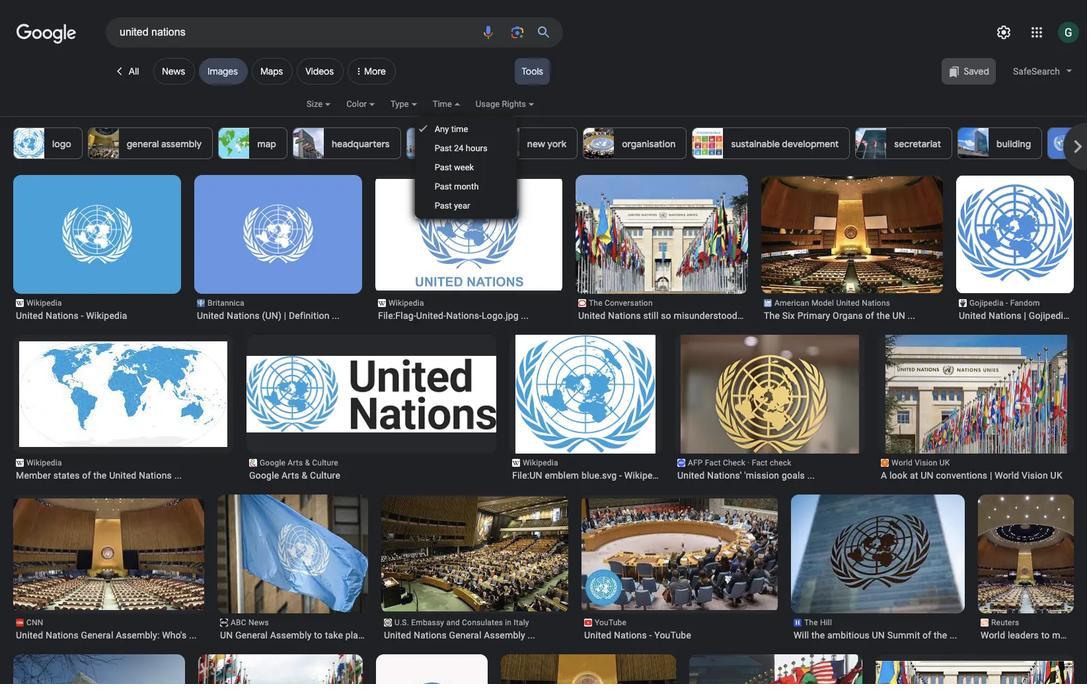 Task type: describe. For each thing, give the bounding box(es) containing it.
next image
[[1065, 134, 1087, 160]]

cold war image
[[1049, 128, 1079, 159]]

abc news
[[231, 619, 269, 628]]

new
[[527, 138, 545, 150]]

united for united nations still so misunderstood ...
[[578, 311, 606, 321]]

united nations (un) | definition, history, founders, flag, & facts |  britannica image
[[189, 175, 368, 294]]

... inside will the ambitious un summit of the future just be a rehash of the past? |  the hill element
[[950, 631, 958, 641]]

will the ambitious un summit of the future just be a rehash of the past? |  the hill image
[[786, 495, 965, 614]]

goals
[[782, 471, 805, 481]]

conventions
[[936, 471, 988, 481]]

month
[[454, 182, 479, 192]]

fan
[[1076, 311, 1087, 321]]

so
[[661, 311, 671, 321]]

united nations general assembly: who's ...
[[16, 631, 197, 641]]

| inside list item
[[284, 311, 286, 321]]

united nations (un) | definition ... list item
[[189, 175, 368, 322]]

summit
[[888, 631, 920, 641]]

world inside a look at un conventions | world vision uk element
[[995, 471, 1020, 481]]

organisation link
[[583, 128, 687, 159]]

who's
[[162, 631, 187, 641]]

list containing united nations - wikipedia
[[6, 175, 1087, 685]]

why is the united nations still so misunderstood? element
[[578, 310, 748, 322]]

tools button
[[515, 58, 550, 85]]

general for united nations general assembly ...
[[449, 631, 482, 641]]

more filters element
[[348, 58, 396, 85]]

list containing logo
[[13, 128, 1087, 159]]

sustainable development
[[731, 138, 839, 150]]

states
[[53, 471, 80, 481]]

model
[[812, 299, 834, 308]]

united inside the six primary organs of the un ... list item
[[836, 299, 860, 308]]

file:un emblem blue.svg - wikipedia
[[512, 471, 666, 481]]

file:flag-united-nations-logo.jpg ... list item
[[370, 175, 569, 322]]

... inside hoax circulates about united nations' 'mission goals' | fact check element
[[808, 471, 815, 481]]

reuters
[[992, 619, 1020, 628]]

headquarters
[[332, 138, 390, 150]]

definition
[[289, 311, 330, 321]]

vision inside a look at un conventions | world vision uk element
[[1022, 471, 1048, 481]]

... inside 'un general assembly to take place amid uptick of political violence - abc  news' element
[[394, 631, 402, 641]]

culture inside "element"
[[310, 471, 340, 481]]

abc
[[231, 619, 246, 628]]

the down the hill at bottom right
[[812, 631, 825, 641]]

week
[[454, 163, 474, 173]]

... inside member states of the united nations - wikipedia element
[[174, 471, 182, 481]]

afp fact check · fact check
[[688, 459, 792, 468]]

2 vertical spatial of
[[923, 631, 932, 641]]

1 fact from the left
[[705, 459, 721, 468]]

blue.svg
[[582, 471, 617, 481]]

united nations still so misunderstood ... list item
[[573, 175, 752, 322]]

world for leaders
[[981, 631, 1006, 641]]

any time
[[435, 124, 468, 134]]

... inside united nations 101: the six primary organs of the un - amun element
[[908, 311, 916, 321]]

file:un emblem blue.svg - wikipedia list item
[[510, 335, 666, 482]]

time
[[451, 124, 468, 134]]

united nations - youtube list item
[[581, 495, 779, 642]]

'mission
[[744, 471, 780, 481]]

un general assembly to take place amid uptick of political violence - abc  news element
[[220, 630, 402, 642]]

logo link
[[13, 128, 82, 159]]

un inside a look at un conventions | world vision uk element
[[921, 471, 934, 481]]

google arts & culture inside "element"
[[249, 471, 340, 481]]

un general assembly to take place amid ... list item
[[214, 495, 402, 642]]

the conversation
[[589, 299, 653, 308]]

·
[[748, 459, 750, 468]]

place
[[346, 631, 368, 641]]

gojipedia - fandom
[[970, 299, 1040, 308]]

1 horizontal spatial of
[[866, 311, 874, 321]]

united nations - youtube image
[[581, 499, 779, 611]]

will the ambitious un summit of the future just be a rehash of the past? |  the hill element
[[794, 630, 963, 642]]

nations for united nations - youtube
[[614, 631, 647, 641]]

... inside statement by the president on the united nations general assembly - u.s.  embassy & consulates in italy element
[[528, 631, 536, 641]]

2 to from the left
[[1042, 631, 1050, 641]]

world leaders to meet at u
[[981, 631, 1087, 641]]

hoax circulates about united nations' 'mission goals' | fact check image
[[681, 335, 859, 459]]

(un)
[[262, 311, 282, 321]]

united for united nations - youtube
[[584, 631, 612, 641]]

tools
[[522, 65, 543, 77]]

google arts & culture list item
[[247, 335, 496, 482]]

united nations general assembly: who's ... list item
[[9, 495, 208, 642]]

member states of the united nations ...
[[16, 471, 182, 481]]

conversation
[[605, 299, 653, 308]]

un general assembly to take place amid uptick of political violence - abc  news image
[[214, 495, 373, 614]]

afp
[[688, 459, 703, 468]]

time
[[433, 99, 452, 109]]

secretariat link
[[856, 128, 953, 159]]

size button
[[307, 97, 346, 120]]

fandom
[[1011, 299, 1040, 308]]

size
[[307, 99, 323, 109]]

united nations - youtube
[[584, 631, 691, 641]]

all link
[[106, 58, 149, 85]]

past for past year
[[435, 201, 452, 211]]

0 horizontal spatial vision
[[915, 459, 938, 468]]

york
[[548, 138, 567, 150]]

cnn
[[26, 619, 43, 628]]

united nations | gojipedia | fan list item
[[957, 175, 1087, 322]]

arts inside "element"
[[282, 471, 299, 481]]

united nations - wikipedia element
[[16, 310, 178, 322]]

united nations 101: the six primary organs of the un - amun element
[[764, 310, 941, 322]]

embassy
[[411, 619, 444, 628]]

world for vision
[[892, 459, 913, 468]]

saved link
[[942, 58, 996, 85]]

ambitious
[[828, 631, 870, 641]]

a look at un conventions | world vision uk image
[[886, 334, 1068, 455]]

safesearch button
[[1007, 58, 1080, 85]]

united for united nations (un) | definition ...
[[197, 311, 224, 321]]

videos link
[[297, 58, 344, 85]]

the right the summit
[[934, 631, 947, 641]]

building
[[997, 138, 1031, 150]]

1 to from the left
[[314, 631, 323, 641]]

past month link
[[415, 177, 517, 196]]

general assembly
[[127, 138, 202, 150]]

statement by the president on the united nations general assembly - u.s.  embassy & consulates in italy element
[[384, 630, 566, 642]]

member states of the united nations - wikipedia image
[[19, 342, 227, 448]]

why is the united nations still so misunderstood? image
[[573, 175, 752, 294]]

| down the fandom at the right of the page
[[1024, 311, 1027, 321]]

past week
[[435, 163, 474, 173]]

nations for united nations | gojipedia | fan
[[989, 311, 1022, 321]]

nations'
[[707, 471, 742, 481]]

united nations 101: the six primary organs of the un - amun image
[[758, 177, 946, 294]]

2 fact from the left
[[752, 459, 768, 468]]

any
[[435, 124, 449, 134]]

file:flag-united-nations-logo.jpg ...
[[378, 311, 529, 321]]

file:flag-
[[378, 311, 416, 321]]

six
[[783, 311, 795, 321]]

past 24 hours
[[435, 143, 488, 153]]

nations for united nations (un) | definition ...
[[227, 311, 260, 321]]

member states of the united nations ... list item
[[13, 335, 233, 482]]

u.s. embassy and consulates in italy
[[395, 619, 529, 628]]

check
[[770, 459, 792, 468]]

maps
[[260, 65, 283, 77]]

nations-
[[446, 311, 482, 321]]

general
[[127, 138, 159, 150]]

and
[[446, 619, 460, 628]]

- inside united nations | gojipedia | fan list item
[[1006, 299, 1008, 308]]

new york link
[[488, 128, 578, 159]]

1 horizontal spatial gojipedia
[[1029, 311, 1069, 321]]

past year link
[[415, 196, 517, 216]]

any time link
[[415, 120, 517, 139]]

will the ambitious un summit of the ...
[[794, 631, 958, 641]]



Task type: vqa. For each thing, say whether or not it's contained in the screenshot.
 Transit
no



Task type: locate. For each thing, give the bounding box(es) containing it.
1 vertical spatial at
[[1076, 631, 1085, 641]]

None search field
[[0, 17, 563, 48]]

1 horizontal spatial news
[[248, 619, 269, 628]]

un right organs
[[893, 311, 906, 321]]

1 vertical spatial the
[[764, 311, 780, 321]]

of right "states"
[[82, 471, 91, 481]]

1 vertical spatial uk
[[1051, 471, 1063, 481]]

0 vertical spatial gojipedia
[[970, 299, 1004, 308]]

quick settings image
[[996, 24, 1012, 40]]

| left fan
[[1071, 311, 1074, 321]]

still
[[644, 311, 659, 321]]

0 horizontal spatial of
[[82, 471, 91, 481]]

the for the hill
[[805, 619, 818, 628]]

misunderstood
[[674, 311, 738, 321]]

fact right · in the right of the page
[[752, 459, 768, 468]]

2 general from the left
[[235, 631, 268, 641]]

past left year at left top
[[435, 201, 452, 211]]

wikipedia inside the file:flag-united-nations-logo.jpg ... list item
[[389, 299, 424, 308]]

world up look
[[892, 459, 913, 468]]

wikipedia for united
[[26, 299, 62, 308]]

peace
[[445, 138, 472, 150]]

un left the summit
[[872, 631, 885, 641]]

past year
[[435, 201, 470, 211]]

youtube inside united nations - youtube element
[[655, 631, 691, 641]]

1 horizontal spatial general
[[235, 631, 268, 641]]

0 vertical spatial at
[[910, 471, 919, 481]]

maps link
[[252, 58, 293, 85]]

1 vertical spatial &
[[302, 471, 308, 481]]

0 vertical spatial culture
[[312, 459, 338, 468]]

united nations | gojipedia | fandom image
[[957, 176, 1074, 294]]

past for past 24 hours
[[435, 143, 452, 153]]

the right "states"
[[93, 471, 107, 481]]

0 horizontal spatial at
[[910, 471, 919, 481]]

logo.jpg
[[482, 311, 519, 321]]

list item
[[876, 655, 1074, 685]]

0 vertical spatial youtube
[[595, 619, 627, 628]]

past for past week
[[435, 163, 452, 173]]

|
[[284, 311, 286, 321], [1024, 311, 1027, 321], [1071, 311, 1074, 321], [990, 471, 993, 481]]

0 horizontal spatial fact
[[705, 459, 721, 468]]

wikipedia for file:flag-
[[389, 299, 424, 308]]

1 horizontal spatial vision
[[1022, 471, 1048, 481]]

general up the un in general "image"
[[81, 631, 113, 641]]

google
[[260, 459, 286, 468], [249, 471, 279, 481]]

a look at un conventions | world vision uk list item
[[879, 334, 1074, 482]]

1 horizontal spatial assembly
[[484, 631, 525, 641]]

world down reuters on the bottom right of the page
[[981, 631, 1006, 641]]

american
[[775, 299, 810, 308]]

2 assembly from the left
[[484, 631, 525, 641]]

search by image image
[[510, 24, 526, 40]]

take
[[325, 631, 343, 641]]

nations for united nations general assembly ...
[[414, 631, 447, 641]]

Search text field
[[120, 21, 473, 44]]

general for united nations general assembly: who's ...
[[81, 631, 113, 641]]

0 horizontal spatial general
[[81, 631, 113, 641]]

nations
[[862, 299, 891, 308], [46, 311, 79, 321], [227, 311, 260, 321], [608, 311, 641, 321], [989, 311, 1022, 321], [139, 471, 172, 481], [46, 631, 79, 641], [414, 631, 447, 641], [614, 631, 647, 641]]

& inside "element"
[[302, 471, 308, 481]]

0 vertical spatial news
[[162, 65, 185, 77]]

nations for united nations general assembly: who's ...
[[46, 631, 79, 641]]

0 horizontal spatial youtube
[[595, 619, 627, 628]]

2 horizontal spatial the
[[805, 619, 818, 628]]

0 vertical spatial &
[[305, 459, 310, 468]]

the left six
[[764, 311, 780, 321]]

statement by the president on the united nations general assembly - u.s.  embassy & consulates in italy image
[[377, 497, 569, 612]]

1 vertical spatial culture
[[310, 471, 340, 481]]

u.s.
[[395, 619, 409, 628]]

the united nations, new york, united states — google arts & culture image
[[247, 356, 496, 433]]

1 horizontal spatial at
[[1076, 631, 1085, 641]]

3 past from the top
[[435, 182, 452, 192]]

at
[[910, 471, 919, 481], [1076, 631, 1085, 641]]

amid
[[371, 631, 392, 641]]

to left take
[[314, 631, 323, 641]]

past inside 'link'
[[435, 143, 452, 153]]

nations for united nations still so misunderstood ...
[[608, 311, 641, 321]]

1 vertical spatial google
[[249, 471, 279, 481]]

0 vertical spatial vision
[[915, 459, 938, 468]]

1 past from the top
[[435, 143, 452, 153]]

hill
[[820, 619, 832, 628]]

un general assembly to take place amid ...
[[220, 631, 402, 641]]

3 general from the left
[[449, 631, 482, 641]]

secretariat
[[895, 138, 941, 150]]

un inside will the ambitious un summit of the future just be a rehash of the past? |  the hill element
[[872, 631, 885, 641]]

united-
[[416, 311, 446, 321]]

united nations - wikipedia list item
[[8, 175, 186, 322]]

0 vertical spatial google arts & culture
[[260, 459, 338, 468]]

united nations' 'mission goals ...
[[678, 471, 815, 481]]

past left week
[[435, 163, 452, 173]]

color
[[346, 99, 367, 109]]

united
[[836, 299, 860, 308], [16, 311, 43, 321], [197, 311, 224, 321], [578, 311, 606, 321], [959, 311, 986, 321], [109, 471, 136, 481], [678, 471, 705, 481], [16, 631, 43, 641], [384, 631, 411, 641], [584, 631, 612, 641]]

wikipedia for member
[[26, 459, 62, 468]]

a
[[881, 471, 887, 481]]

the for the six primary organs of the un ...
[[764, 311, 780, 321]]

logo
[[52, 138, 71, 150]]

past up past year
[[435, 182, 452, 192]]

united nations still so misunderstood ...
[[578, 311, 748, 321]]

4 past from the top
[[435, 201, 452, 211]]

world leaders to meet at un as big powers vie for developing states |  reuters element
[[981, 630, 1087, 642]]

2 horizontal spatial general
[[449, 631, 482, 641]]

1 vertical spatial youtube
[[655, 631, 691, 641]]

fact
[[705, 459, 721, 468], [752, 459, 768, 468]]

nations inside the six primary organs of the un ... list item
[[862, 299, 891, 308]]

1 vertical spatial world
[[995, 471, 1020, 481]]

file:un emblem blue.svg - wikipedia element
[[512, 470, 666, 482]]

the
[[589, 299, 603, 308], [764, 311, 780, 321], [805, 619, 818, 628]]

the
[[877, 311, 890, 321], [93, 471, 107, 481], [812, 631, 825, 641], [934, 631, 947, 641]]

american model united nations
[[775, 299, 891, 308]]

fact up nations'
[[705, 459, 721, 468]]

assembly left take
[[270, 631, 312, 641]]

... inside the 'file:flag-united-nations-logo.jpg - wikipedia' element
[[521, 311, 529, 321]]

united nations - wikipedia
[[16, 311, 127, 321]]

2 vertical spatial world
[[981, 631, 1006, 641]]

general down abc news
[[235, 631, 268, 641]]

... inside united nations (un) | definition, history, founders, flag, & facts |  britannica element
[[332, 311, 340, 321]]

color button
[[346, 97, 391, 120]]

1 horizontal spatial youtube
[[655, 631, 691, 641]]

news right all
[[162, 65, 185, 77]]

... inside united nations general assembly: who's speaking and what to watch for | cnn element
[[189, 631, 197, 641]]

united nations' 'mission goals ... list item
[[675, 335, 865, 482]]

past left 24
[[435, 143, 452, 153]]

peace link
[[406, 128, 483, 159]]

organs
[[833, 311, 863, 321]]

will the ambitious un summit of the ... list item
[[786, 495, 965, 642]]

the united nations, new york, united states — google arts & culture element
[[249, 470, 494, 482]]

| right conventions
[[990, 471, 993, 481]]

united for united nations general assembly ...
[[384, 631, 411, 641]]

year
[[454, 201, 470, 211]]

check
[[723, 459, 746, 468]]

development
[[782, 138, 839, 150]]

more button
[[348, 48, 400, 90]]

| right (un) at left
[[284, 311, 286, 321]]

hoax circulates about united nations' 'mission goals' | fact check element
[[678, 470, 863, 482]]

united nations general assembly: who's speaking and what to watch for | cnn image
[[9, 499, 208, 611]]

news inside un general assembly to take place amid ... list item
[[248, 619, 269, 628]]

general
[[81, 631, 113, 641], [235, 631, 268, 641], [449, 631, 482, 641]]

un inside 'un general assembly to take place amid uptick of political violence - abc  news' element
[[220, 631, 233, 641]]

file:un emblem blue.svg - wikipedia image
[[516, 335, 656, 454]]

the inside united nations still so misunderstood ... "list item"
[[589, 299, 603, 308]]

nations inside "list item"
[[608, 311, 641, 321]]

new york
[[527, 138, 567, 150]]

sustainable development link
[[692, 128, 850, 159]]

1 general from the left
[[81, 631, 113, 641]]

united for united nations general assembly: who's ...
[[16, 631, 43, 641]]

file:flag-united-nations-logo.jpg - wikipedia element
[[378, 310, 560, 322]]

the for the conversation
[[589, 299, 603, 308]]

news link
[[153, 58, 195, 85]]

1 horizontal spatial fact
[[752, 459, 768, 468]]

united nations | gojipedia | fandom element
[[959, 310, 1087, 322]]

at down world vision uk
[[910, 471, 919, 481]]

u
[[1087, 631, 1087, 641]]

united nations - wikipedia image
[[8, 175, 186, 294]]

saved
[[964, 65, 990, 77]]

the left conversation
[[589, 299, 603, 308]]

24
[[454, 143, 464, 153]]

at left 'u' at the right bottom of the page
[[1076, 631, 1085, 641]]

... inside why is the united nations still so misunderstood? element
[[740, 311, 748, 321]]

emblem
[[545, 471, 579, 481]]

news inside news "link"
[[162, 65, 185, 77]]

0 vertical spatial the
[[589, 299, 603, 308]]

0 horizontal spatial news
[[162, 65, 185, 77]]

time button
[[433, 97, 476, 120]]

1 horizontal spatial uk
[[1051, 471, 1063, 481]]

assembly inside statement by the president on the united nations general assembly - u.s.  embassy & consulates in italy element
[[484, 631, 525, 641]]

...
[[332, 311, 340, 321], [521, 311, 529, 321], [740, 311, 748, 321], [908, 311, 916, 321], [174, 471, 182, 481], [808, 471, 815, 481], [189, 631, 197, 641], [394, 631, 402, 641], [528, 631, 536, 641], [950, 631, 958, 641]]

member states of the united nations - wikipedia element
[[16, 470, 231, 482]]

in
[[505, 619, 512, 628]]

united nations (un) | definition, history, founders, flag, & facts |  britannica element
[[197, 310, 360, 322]]

look
[[890, 471, 908, 481]]

general down 'u.s. embassy and consulates in italy'
[[449, 631, 482, 641]]

of right the summit
[[923, 631, 932, 641]]

organisation
[[622, 138, 676, 150]]

united inside list item
[[678, 471, 705, 481]]

united nations general assembly ...
[[384, 631, 536, 641]]

file:flag-united-nations-logo.jpg - wikipedia image
[[370, 179, 569, 291]]

united nations general assembly ... list item
[[377, 495, 569, 642]]

assembly inside 'un general assembly to take place amid uptick of political violence - abc  news' element
[[270, 631, 312, 641]]

the six primary organs of the un ...
[[764, 311, 916, 321]]

all
[[129, 65, 139, 77]]

images
[[208, 65, 238, 77]]

youtube
[[595, 619, 627, 628], [655, 631, 691, 641]]

past for past month
[[435, 182, 452, 192]]

united for united nations' 'mission goals ...
[[678, 471, 705, 481]]

0 horizontal spatial to
[[314, 631, 323, 641]]

uk inside a look at un conventions | world vision uk element
[[1051, 471, 1063, 481]]

1 vertical spatial arts
[[282, 471, 299, 481]]

gojipedia down the fandom at the right of the page
[[1029, 311, 1069, 321]]

world leaders to meet at un as big powers vie for developing states |  reuters image
[[978, 494, 1074, 615]]

united inside "list item"
[[578, 311, 606, 321]]

1 vertical spatial of
[[82, 471, 91, 481]]

assembly
[[161, 138, 202, 150]]

0 horizontal spatial gojipedia
[[970, 299, 1004, 308]]

of right organs
[[866, 311, 874, 321]]

0 vertical spatial of
[[866, 311, 874, 321]]

0 vertical spatial google
[[260, 459, 286, 468]]

2 past from the top
[[435, 163, 452, 173]]

primary
[[798, 311, 831, 321]]

uk
[[940, 459, 950, 468], [1051, 471, 1063, 481]]

the hill
[[805, 619, 832, 628]]

general inside list item
[[449, 631, 482, 641]]

0 vertical spatial arts
[[288, 459, 303, 468]]

vision
[[915, 459, 938, 468], [1022, 471, 1048, 481]]

the left hill
[[805, 619, 818, 628]]

0 vertical spatial list
[[13, 128, 1087, 159]]

go to google home image
[[17, 22, 76, 45]]

world vision uk
[[892, 459, 950, 468]]

2 horizontal spatial of
[[923, 631, 932, 641]]

member
[[16, 471, 51, 481]]

wikipedia for file:un
[[523, 459, 558, 468]]

gojipedia up united nations | gojipedia | fan
[[970, 299, 1004, 308]]

un down world vision uk
[[921, 471, 934, 481]]

map link
[[218, 128, 288, 159]]

0 vertical spatial uk
[[940, 459, 950, 468]]

google inside "element"
[[249, 471, 279, 481]]

of inside list item
[[82, 471, 91, 481]]

world right conventions
[[995, 471, 1020, 481]]

the six primary organs of the un ... list item
[[758, 175, 946, 322]]

-
[[1006, 299, 1008, 308], [81, 311, 84, 321], [619, 471, 622, 481], [649, 631, 652, 641]]

past month
[[435, 182, 479, 192]]

usage rights
[[476, 99, 526, 109]]

a look at un conventions | world vision uk
[[881, 471, 1063, 481]]

united nations - youtube element
[[584, 630, 775, 642]]

united nations headquarters | flags of member nations flying… | flickr image
[[680, 655, 863, 685]]

the inside list item
[[93, 471, 107, 481]]

1 vertical spatial news
[[248, 619, 269, 628]]

1 vertical spatial vision
[[1022, 471, 1048, 481]]

culture
[[312, 459, 338, 468], [310, 471, 340, 481]]

to left meet
[[1042, 631, 1050, 641]]

past
[[435, 143, 452, 153], [435, 163, 452, 173], [435, 182, 452, 192], [435, 201, 452, 211]]

2 vertical spatial the
[[805, 619, 818, 628]]

nations for united nations - wikipedia
[[46, 311, 79, 321]]

type button
[[391, 97, 433, 120]]

1 horizontal spatial the
[[764, 311, 780, 321]]

news right abc
[[248, 619, 269, 628]]

1 horizontal spatial to
[[1042, 631, 1050, 641]]

headquarters link
[[293, 128, 401, 159]]

united for united nations - wikipedia
[[16, 311, 43, 321]]

arts
[[288, 459, 303, 468], [282, 471, 299, 481]]

world leaders to meet at u list item
[[978, 494, 1087, 642]]

0 vertical spatial world
[[892, 459, 913, 468]]

general assembly link
[[88, 128, 213, 159]]

0 horizontal spatial assembly
[[270, 631, 312, 641]]

the right organs
[[877, 311, 890, 321]]

united nations general assembly: who's speaking and what to watch for | cnn element
[[16, 630, 202, 642]]

hours
[[466, 143, 488, 153]]

a look at un conventions | world vision uk element
[[881, 470, 1072, 482]]

more
[[364, 65, 386, 77]]

1 vertical spatial list
[[6, 175, 1087, 685]]

1 vertical spatial google arts & culture
[[249, 471, 340, 481]]

0 horizontal spatial the
[[589, 299, 603, 308]]

rights
[[502, 99, 526, 109]]

assembly down in
[[484, 631, 525, 641]]

videos
[[306, 65, 334, 77]]

wikipedia inside member states of the united nations ... list item
[[26, 459, 62, 468]]

un down abc
[[220, 631, 233, 641]]

sustainable
[[731, 138, 780, 150]]

the un in general image
[[6, 655, 185, 685]]

1 assembly from the left
[[270, 631, 312, 641]]

1 vertical spatial gojipedia
[[1029, 311, 1069, 321]]

un inside list item
[[893, 311, 906, 321]]

file:un
[[512, 471, 543, 481]]

world inside the world leaders to meet at un as big powers vie for developing states |  reuters element
[[981, 631, 1006, 641]]

0 horizontal spatial uk
[[940, 459, 950, 468]]

list
[[13, 128, 1087, 159], [6, 175, 1087, 685]]

united for united nations | gojipedia | fan
[[959, 311, 986, 321]]



